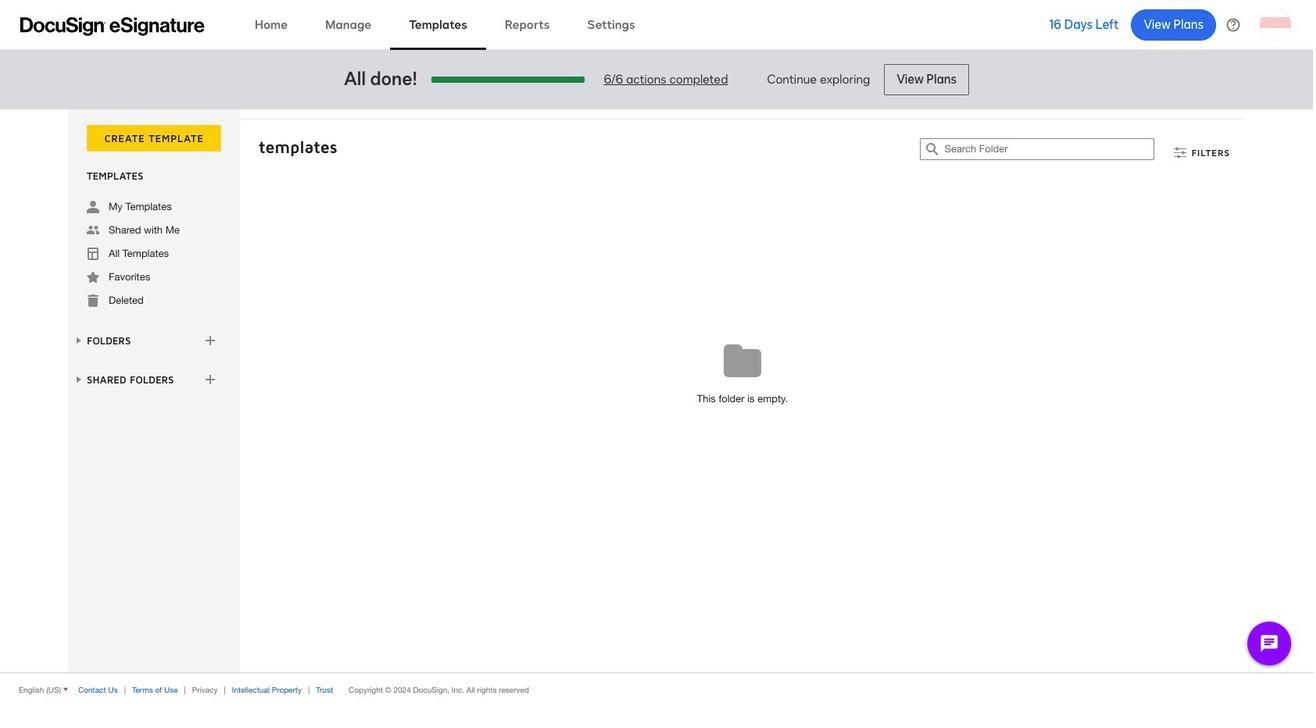 Task type: describe. For each thing, give the bounding box(es) containing it.
star filled image
[[87, 271, 99, 284]]

Search Folder text field
[[945, 139, 1154, 159]]

trash image
[[87, 295, 99, 307]]

shared image
[[87, 224, 99, 237]]

view shared folders image
[[73, 374, 85, 386]]

secondary navigation region
[[68, 109, 1249, 673]]



Task type: vqa. For each thing, say whether or not it's contained in the screenshot.
DOCUSIGN ESIGNATURE image on the left top of the page
yes



Task type: locate. For each thing, give the bounding box(es) containing it.
view folders image
[[73, 335, 85, 347]]

docusign esignature image
[[20, 17, 205, 36]]

user image
[[87, 201, 99, 213]]

templates image
[[87, 248, 99, 260]]

your uploaded profile image image
[[1260, 9, 1292, 40]]

more info region
[[0, 673, 1313, 707]]



